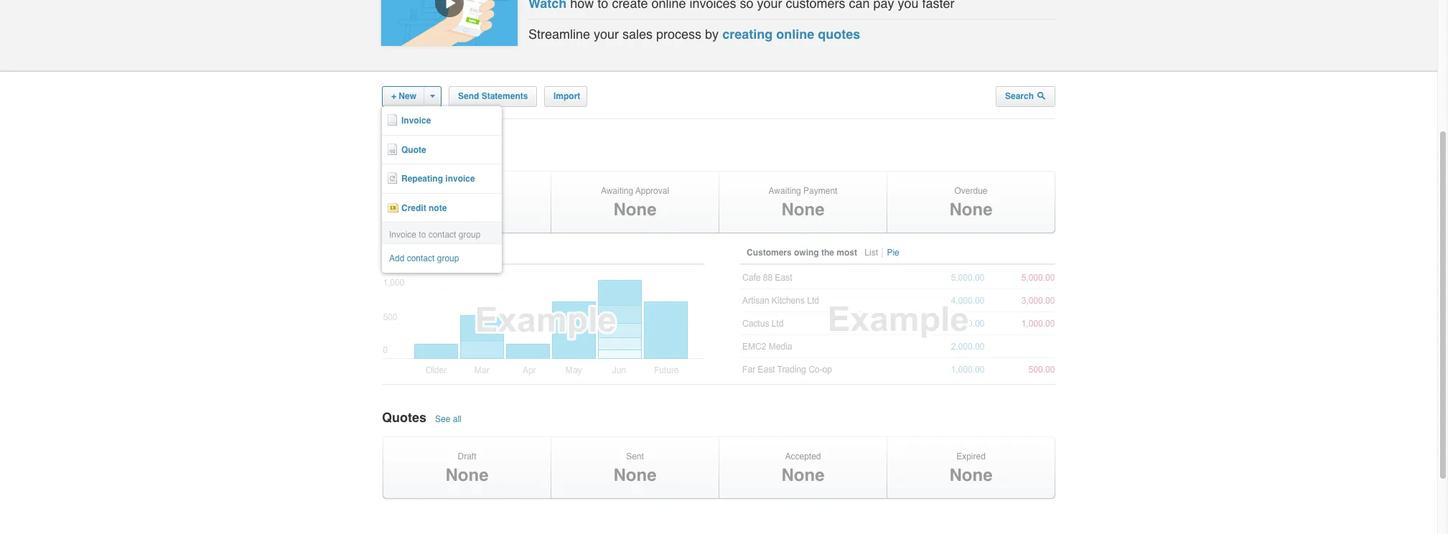 Task type: locate. For each thing, give the bounding box(es) containing it.
group
[[459, 230, 481, 240], [437, 254, 459, 264]]

overdue none
[[950, 186, 993, 220]]

pie
[[887, 248, 899, 258]]

+ new link
[[382, 86, 442, 107]]

1 awaiting from the left
[[601, 186, 633, 196]]

invoice link
[[382, 107, 502, 136]]

1 vertical spatial group
[[437, 254, 459, 264]]

add contact group
[[389, 254, 459, 264]]

0 vertical spatial draft none
[[446, 186, 489, 220]]

none down expired
[[950, 465, 993, 485]]

import
[[554, 91, 580, 102]]

awaiting left approval
[[601, 186, 633, 196]]

draft none down all
[[446, 451, 489, 485]]

draft for approval
[[458, 186, 476, 196]]

none down 'payment' at the top right
[[782, 200, 825, 220]]

send
[[458, 91, 479, 102]]

2 draft none from the top
[[446, 451, 489, 485]]

+
[[391, 91, 396, 102]]

quotes
[[382, 410, 426, 425]]

draft none
[[446, 186, 489, 220], [446, 451, 489, 485]]

draft down all
[[458, 451, 476, 461]]

overdue
[[955, 186, 988, 196]]

money coming in
[[389, 248, 460, 258]]

all
[[453, 414, 461, 424]]

1 vertical spatial draft
[[458, 451, 476, 461]]

see
[[435, 414, 450, 424]]

awaiting
[[601, 186, 633, 196], [769, 186, 801, 196]]

1 vertical spatial contact
[[407, 254, 435, 264]]

add contact group link
[[382, 244, 502, 273]]

process
[[656, 26, 702, 41]]

accepted
[[785, 451, 821, 461]]

invoice
[[401, 116, 431, 126], [389, 230, 416, 240]]

1 draft none from the top
[[446, 186, 489, 220]]

online
[[776, 26, 814, 41]]

sales
[[623, 26, 653, 41]]

coming
[[419, 248, 449, 258]]

customers owing the most
[[747, 248, 860, 258]]

quote
[[401, 145, 426, 155]]

none down approval
[[614, 200, 657, 220]]

send statements
[[458, 91, 528, 102]]

none down overdue
[[950, 200, 993, 220]]

invoice for invoice to contact group
[[389, 230, 416, 240]]

0 horizontal spatial awaiting
[[601, 186, 633, 196]]

note
[[429, 203, 447, 213]]

repeating invoice link
[[382, 165, 502, 194]]

draft none down invoice
[[446, 186, 489, 220]]

awaiting for awaiting payment none
[[769, 186, 801, 196]]

awaiting approval none
[[601, 186, 669, 220]]

add
[[389, 254, 404, 264]]

none
[[446, 200, 489, 220], [614, 200, 657, 220], [782, 200, 825, 220], [950, 200, 993, 220], [446, 465, 489, 485], [614, 465, 657, 485], [782, 465, 825, 485], [950, 465, 993, 485]]

draft
[[458, 186, 476, 196], [458, 451, 476, 461]]

expired
[[956, 451, 986, 461]]

invoice up 'money'
[[389, 230, 416, 240]]

awaiting inside the awaiting approval none
[[601, 186, 633, 196]]

2 draft from the top
[[458, 451, 476, 461]]

streamline your sales process by creating online quotes
[[528, 26, 860, 41]]

0 vertical spatial invoice
[[401, 116, 431, 126]]

awaiting left 'payment' at the top right
[[769, 186, 801, 196]]

1 vertical spatial invoice
[[389, 230, 416, 240]]

1 draft from the top
[[458, 186, 476, 196]]

list
[[865, 248, 878, 258]]

import link
[[544, 86, 587, 107]]

creating
[[722, 26, 773, 41]]

search image
[[1038, 91, 1046, 100]]

0 vertical spatial draft
[[458, 186, 476, 196]]

invoices
[[382, 145, 434, 160]]

draft down invoice
[[458, 186, 476, 196]]

awaiting inside awaiting payment none
[[769, 186, 801, 196]]

1 horizontal spatial awaiting
[[769, 186, 801, 196]]

1 vertical spatial draft none
[[446, 451, 489, 485]]

customers
[[747, 248, 792, 258]]

repeating invoice
[[401, 174, 475, 184]]

contact
[[428, 230, 456, 240], [407, 254, 435, 264]]

invoice down "+ new" link
[[401, 116, 431, 126]]

draft none for none
[[446, 451, 489, 485]]

your
[[594, 26, 619, 41]]

2 awaiting from the left
[[769, 186, 801, 196]]

by
[[705, 26, 719, 41]]



Task type: describe. For each thing, give the bounding box(es) containing it.
none down invoice
[[446, 200, 489, 220]]

+ new
[[391, 91, 416, 102]]

new
[[399, 91, 416, 102]]

sent
[[626, 451, 644, 461]]

invoice to contact group
[[389, 230, 481, 240]]

in
[[452, 248, 460, 258]]

draft none for approval
[[446, 186, 489, 220]]

quotes
[[818, 26, 860, 41]]

0 vertical spatial group
[[459, 230, 481, 240]]

none down all
[[446, 465, 489, 485]]

draft for none
[[458, 451, 476, 461]]

expired none
[[950, 451, 993, 485]]

quote link
[[382, 136, 502, 165]]

credit
[[401, 203, 426, 213]]

none inside the awaiting approval none
[[614, 200, 657, 220]]

the
[[821, 248, 834, 258]]

statements
[[482, 91, 528, 102]]

0 vertical spatial contact
[[428, 230, 456, 240]]

repeating
[[401, 174, 443, 184]]

credit note
[[401, 203, 447, 213]]

most
[[837, 248, 857, 258]]

none inside awaiting payment none
[[782, 200, 825, 220]]

list link
[[863, 248, 883, 258]]

see all link
[[434, 414, 465, 424]]

send statements link
[[449, 86, 537, 107]]

approval
[[635, 186, 669, 196]]

invoice for invoice
[[401, 116, 431, 126]]

sent none
[[614, 451, 657, 485]]

streamline
[[528, 26, 590, 41]]

creating online quotes link
[[722, 26, 860, 41]]

money
[[389, 248, 416, 258]]

payment
[[803, 186, 837, 196]]

credit note link
[[382, 194, 502, 223]]

to
[[419, 230, 426, 240]]

search
[[1005, 91, 1036, 102]]

accepted none
[[782, 451, 825, 485]]

awaiting for awaiting approval none
[[601, 186, 633, 196]]

pie link
[[886, 248, 903, 258]]

none down "accepted"
[[782, 465, 825, 485]]

quotes see all
[[382, 410, 461, 425]]

invoice
[[445, 174, 475, 184]]

none down sent
[[614, 465, 657, 485]]

awaiting payment none
[[769, 186, 837, 220]]

search link
[[996, 86, 1055, 107]]

owing
[[794, 248, 819, 258]]



Task type: vqa. For each thing, say whether or not it's contained in the screenshot.
Oaktown, inside the Young Bros Transport P O Box 5678, Central Mailing Centre, Oaktown, NY, 90123 rog@ybt.co • 202 5555678
no



